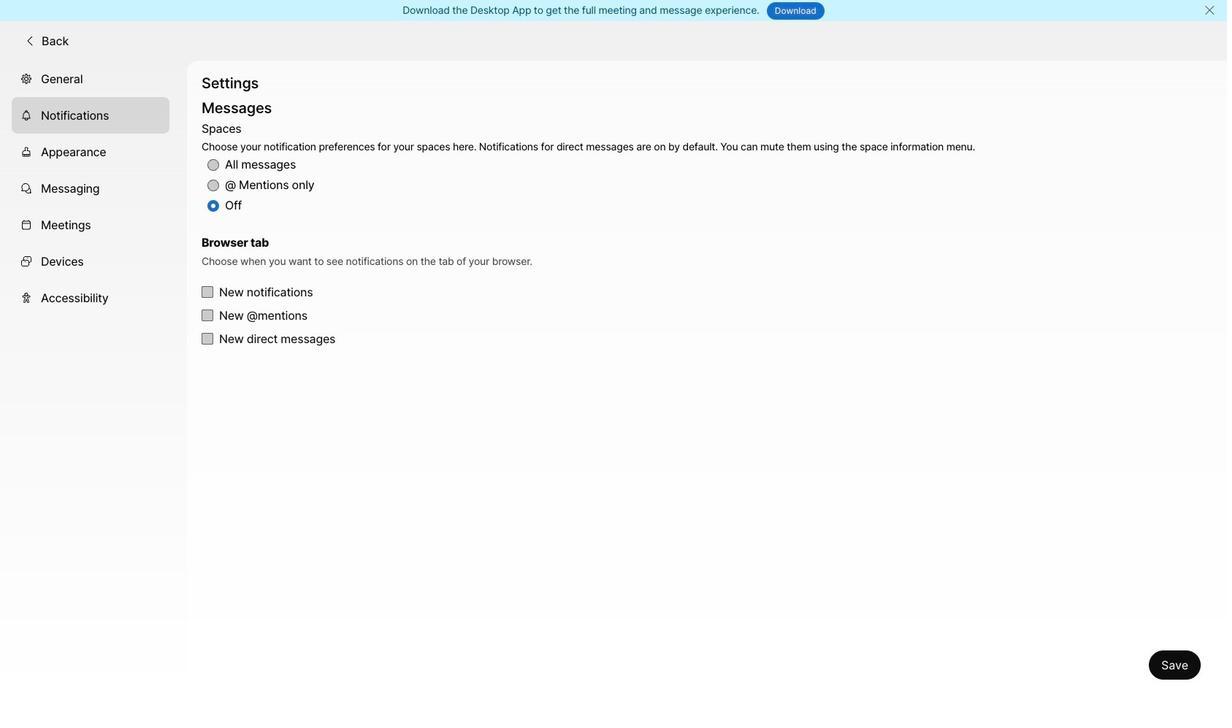 Task type: vqa. For each thing, say whether or not it's contained in the screenshot.
navigation
no



Task type: describe. For each thing, give the bounding box(es) containing it.
All messages radio
[[207, 159, 219, 171]]

meetings tab
[[12, 207, 170, 243]]



Task type: locate. For each thing, give the bounding box(es) containing it.
cancel_16 image
[[1204, 4, 1216, 16]]

option group
[[202, 119, 976, 216]]

general tab
[[12, 60, 170, 97]]

devices tab
[[12, 243, 170, 280]]

accessibility tab
[[12, 280, 170, 316]]

appearance tab
[[12, 133, 170, 170]]

messaging tab
[[12, 170, 170, 207]]

Off radio
[[207, 200, 219, 212]]

notifications tab
[[12, 97, 170, 133]]

settings navigation
[[0, 60, 187, 704]]

@ Mentions only radio
[[207, 180, 219, 192]]



